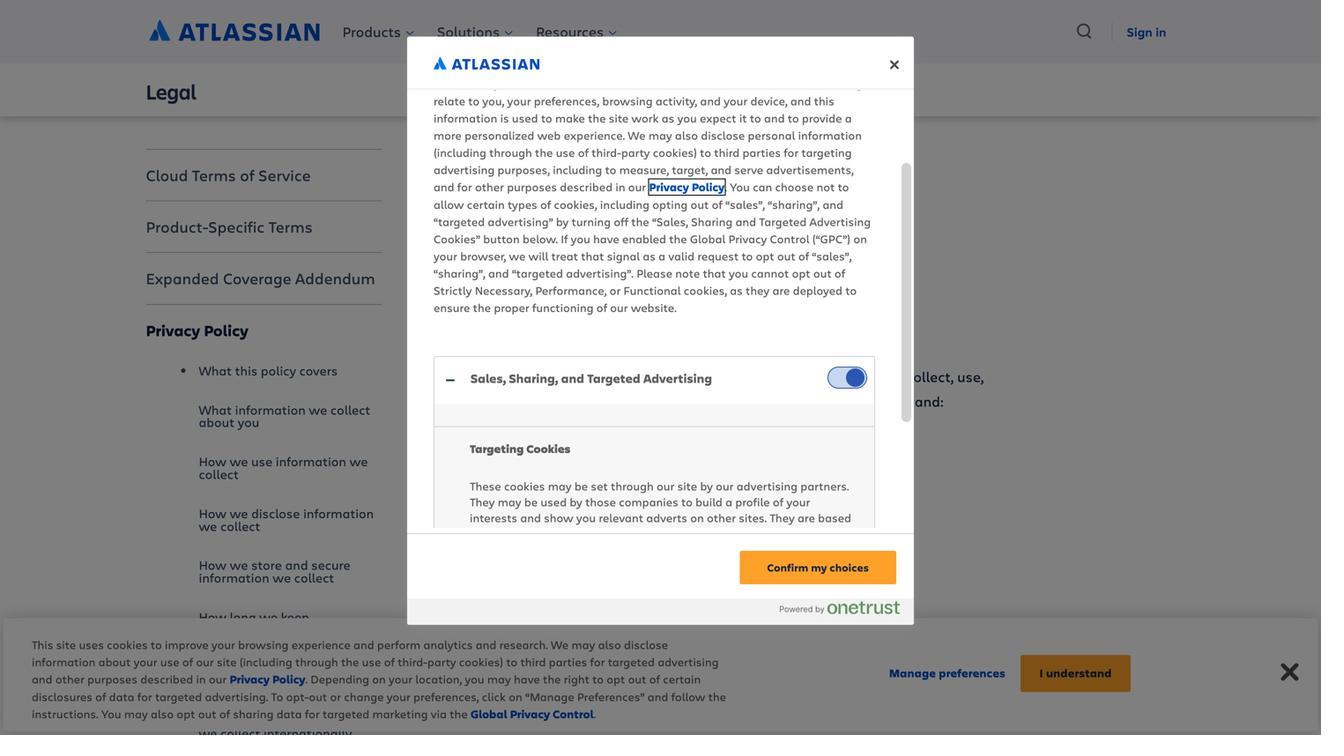 Task type: describe. For each thing, give the bounding box(es) containing it.
0 vertical spatial "sharing",
[[768, 197, 820, 212]]

perform
[[377, 637, 421, 652]]

site left uses
[[56, 637, 76, 652]]

may up show
[[548, 478, 572, 493]]

advertising,
[[779, 24, 842, 40]]

0 horizontal spatial how we disclose information we collect
[[199, 504, 374, 534]]

you down turning
[[571, 231, 590, 246]]

is down the being at the right
[[709, 392, 719, 411]]

targeted inside .  you can choose not to allow certain types of cookies, including opting out of "sales", "sharing", and "targeted advertising" by turning off the "sales, sharing and targeted advertising cookies" button below. if you have enabled the global privacy control ("gpc") on your browser, we will treat that signal as a valid request to opt out of "sales", "sharing", and "targeted advertising". please note that you cannot opt out of strictly necessary, performance, or functional cookies, as they are deployed to ensure the proper functioning of our website.
[[759, 214, 807, 229]]

disclose inside this site uses cookies to improve your browsing experience and perform analytics and research. we may also disclose information about your use of our site (including through the use of third-party cookies) to third parties for targeted advertising and other purposes described in our
[[624, 637, 668, 652]]

how for how long we keep information link to the left
[[199, 608, 226, 625]]

you inside the 'your privacy is important to us, and so is being transparent about how we collect, use, and share information about you. this policy is intended to help you understand:'
[[836, 392, 860, 411]]

may up interests
[[498, 494, 521, 509]]

for inside this site uses cookies to improve your browsing experience and perform analytics and research. we may also disclose information about your use of our site (including through the use of third-party cookies) to third parties for targeted advertising and other purposes described in our
[[590, 654, 605, 669]]

how inside how we use information we collect
[[199, 453, 226, 470]]

1 vertical spatial as
[[643, 248, 656, 264]]

not inside .  you can choose not to allow certain types of cookies, including opting out of "sales", "sharing", and "targeted advertising" by turning off the "sales, sharing and targeted advertising cookies" button below. if you have enabled the global privacy control ("gpc") on your browser, we will treat that signal as a valid request to opt out of "sales", "sharing", and "targeted advertising". please note that you cannot opt out of strictly necessary, performance, or functional cookies, as they are deployed to ensure the proper functioning of our website.
[[817, 179, 835, 194]]

1 horizontal spatial terms
[[268, 216, 313, 237]]

1 horizontal spatial how we disclose information we collect
[[446, 529, 712, 548]]

right for "share"
[[725, 7, 751, 23]]

0 horizontal spatial how long we keep information link
[[199, 598, 382, 649]]

sales, sharing, and targeted advertising switch
[[828, 367, 867, 389]]

including inside where applicable under local laws, you may have the right to opt out of certain disclosures of personal information to third parties for targeted advertising, which may be considered a "sale" or "share" of personal information, even if no money is exchanged for that information.  when you visit our site, we place cookies on your browser that collect information. the information collected might relate to you, your preferences, browsing activity, and your device, and this information is used to make the site work as you expect it to and to provide a more personalized web experience. we may also disclose personal information (including through the use of third-party cookies) to third parties for targeting advertising purposes, including to measure, target, and serve advertisements, and for other purposes described in our
[[553, 162, 602, 177]]

that down "sale"
[[565, 59, 588, 74]]

product-specific terms link
[[146, 206, 382, 248]]

right for and
[[564, 671, 590, 687]]

you down those
[[576, 510, 596, 525]]

advertising inside this site uses cookies to improve your browsing experience and perform analytics and research. we may also disclose information about your use of our site (including through the use of third-party cookies) to third parties for targeted advertising and other purposes described in our
[[658, 654, 719, 669]]

legal link
[[146, 63, 196, 116]]

interests
[[470, 510, 517, 525]]

the right follow
[[708, 689, 726, 704]]

choices
[[830, 560, 869, 575]]

also inside this site uses cookies to improve your browsing experience and perform analytics and research. we may also disclose information about your use of our site (including through the use of third-party cookies) to third parties for targeted advertising and other purposes described in our
[[598, 637, 621, 652]]

0 horizontal spatial advertising
[[643, 370, 712, 387]]

to up "share"
[[628, 24, 639, 40]]

1 horizontal spatial by
[[570, 494, 582, 509]]

you inside what information we collect about you
[[238, 414, 259, 431]]

1 vertical spatial be
[[574, 478, 588, 493]]

1 horizontal spatial how we use information we collect link
[[446, 483, 685, 502]]

1 vertical spatial targeted
[[587, 370, 641, 387]]

to right it
[[750, 110, 761, 126]]

on down build
[[690, 510, 704, 525]]

privacy alert dialog
[[4, 618, 1318, 732]]

local
[[566, 7, 592, 23]]

necessary,
[[475, 282, 532, 298]]

cannot
[[751, 265, 789, 281]]

they
[[746, 282, 770, 298]]

how for how we store and secure information we collect link to the left
[[199, 556, 226, 573]]

may inside this site uses cookies to improve your browsing experience and perform analytics and research. we may also disclose information about your use of our site (including through the use of third-party cookies) to third parties for targeted advertising and other purposes described in our
[[572, 637, 595, 652]]

sites.
[[739, 510, 767, 525]]

2 horizontal spatial third
[[714, 145, 740, 160]]

privacy up opting
[[649, 179, 689, 195]]

effective
[[410, 232, 468, 251]]

1 horizontal spatial they
[[770, 510, 795, 525]]

you up build
[[683, 437, 707, 456]]

opt up deployed
[[792, 265, 810, 281]]

advertising inside .  you can choose not to allow certain types of cookies, including opting out of "sales", "sharing", and "targeted advertising" by turning off the "sales, sharing and targeted advertising cookies" button below. if you have enabled the global privacy control ("gpc") on your browser, we will treat that signal as a valid request to opt out of "sales", "sharing", and "targeted advertising". please note that you cannot opt out of strictly necessary, performance, or functional cookies, as they are deployed to ensure the proper functioning of our website.
[[810, 214, 871, 229]]

1 vertical spatial "sales",
[[812, 248, 852, 264]]

in inside where applicable under local laws, you may have the right to opt out of certain disclosures of personal information to third parties for targeted advertising, which may be considered a "sale" or "share" of personal information, even if no money is exchanged for that information.  when you visit our site, we place cookies on your browser that collect information. the information collected might relate to you, your preferences, browsing activity, and your device, and this information is used to make the site work as you expect it to and to provide a more personalized web experience. we may also disclose personal information (including through the use of third-party cookies) to third parties for targeting advertising purposes, including to measure, target, and serve advertisements, and for other purposes described in our
[[616, 179, 625, 194]]

1 horizontal spatial what information we collect about you link
[[446, 437, 707, 456]]

the up valid
[[669, 231, 687, 246]]

preferences, inside . depending on your location, you may have the right to opt out of certain disclosures of data for targeted advertising. to opt-out or change your preferences, click on "manage preferences" and follow the instructions. you may also opt out of sharing data for targeted marketing via the
[[413, 689, 479, 704]]

to right deployed
[[845, 282, 857, 298]]

information inside how we store and secure information we collect
[[199, 569, 269, 586]]

disclosures for . depending on your location, you may have the right to opt out of certain disclosures of data for targeted advertising. to opt-out or change your preferences, click on "manage preferences" and follow the instructions. you may also opt out of sharing data for targeted marketing via the
[[32, 689, 92, 704]]

how for the right how we transfer information we collect internationally link
[[446, 712, 476, 731]]

2 horizontal spatial as
[[730, 282, 743, 298]]

the up experience.
[[588, 110, 606, 126]]

these
[[470, 478, 501, 493]]

out up deployed
[[813, 265, 832, 281]]

0 vertical spatial cookies,
[[554, 197, 597, 212]]

"share"
[[632, 42, 671, 57]]

is right so
[[668, 367, 679, 386]]

. depending on your location, you may have the right to opt out of certain disclosures of data for targeted advertising. to opt-out or change your preferences, click on "manage preferences" and follow the instructions. you may also opt out of sharing data for targeted marketing via the
[[32, 671, 726, 721]]

purposes inside this site uses cookies to improve your browsing experience and perform analytics and research. we may also disclose information about your use of our site (including through the use of third-party cookies) to third parties for targeted advertising and other purposes described in our
[[87, 671, 137, 687]]

browsing inside this site uses cookies to improve your browsing experience and perform analytics and research. we may also disclose information about your use of our site (including through the use of third-party cookies) to third parties for targeted advertising and other purposes described in our
[[238, 637, 289, 652]]

atlassian logo image
[[149, 20, 319, 41]]

the
[[702, 76, 721, 91]]

1 horizontal spatial parties
[[670, 24, 709, 40]]

partners.
[[801, 478, 849, 493]]

you right laws,
[[626, 7, 646, 23]]

where
[[434, 7, 469, 23]]

0 horizontal spatial this
[[235, 362, 258, 379]]

may up click
[[487, 671, 511, 687]]

confirm my choices button
[[740, 551, 896, 584]]

relevant
[[599, 510, 643, 525]]

1 horizontal spatial personal
[[688, 42, 735, 57]]

have for and
[[514, 671, 540, 687]]

a right provide
[[845, 110, 852, 126]]

targeting cookies
[[470, 441, 570, 456]]

0 vertical spatial personal
[[511, 24, 558, 40]]

information inside this site uses cookies to improve your browsing experience and perform analytics and research. we may also disclose information about your use of our site (including through the use of third-party cookies) to third parties for targeted advertising and other purposes described in our
[[32, 654, 96, 669]]

may down work
[[649, 127, 672, 143]]

privacy inside .  you can choose not to allow certain types of cookies, including opting out of "sales", "sharing", and "targeted advertising" by turning off the "sales, sharing and targeted advertising cookies" button below. if you have enabled the global privacy control ("gpc") on your browser, we will treat that signal as a valid request to opt out of "sales", "sharing", and "targeted advertising". please note that you cannot opt out of strictly necessary, performance, or functional cookies, as they are deployed to ensure the proper functioning of our website.
[[728, 231, 767, 246]]

if inside .  you can choose not to allow certain types of cookies, including opting out of "sales", "sharing", and "targeted advertising" by turning off the "sales, sharing and targeted advertising cookies" button below. if you have enabled the global privacy control ("gpc") on your browser, we will treat that signal as a valid request to opt out of "sales", "sharing", and "targeted advertising". please note that you cannot opt out of strictly necessary, performance, or functional cookies, as they are deployed to ensure the proper functioning of our website.
[[561, 231, 568, 246]]

a down 'resources'
[[574, 42, 581, 57]]

also inside . depending on your location, you may have the right to opt out of certain disclosures of data for targeted advertising. to opt-out or change your preferences, click on "manage preferences" and follow the instructions. you may also opt out of sharing data for targeted marketing via the
[[151, 706, 174, 721]]

targeted inside this site uses cookies to improve your browsing experience and perform analytics and research. we may also disclose information about your use of our site (including through the use of third-party cookies) to third parties for targeted advertising and other purposes described in our
[[608, 654, 655, 669]]

transparent
[[724, 367, 803, 386]]

or inside .  you can choose not to allow certain types of cookies, including opting out of "sales", "sharing", and "targeted advertising" by turning off the "sales, sharing and targeted advertising cookies" button below. if you have enabled the global privacy control ("gpc") on your browser, we will treat that signal as a valid request to opt out of "sales", "sharing", and "targeted advertising". please note that you cannot opt out of strictly necessary, performance, or functional cookies, as they are deployed to ensure the proper functioning of our website.
[[610, 282, 621, 298]]

may right instructions.
[[124, 706, 148, 721]]

to inside 'link'
[[230, 660, 242, 677]]

privacy down personalized
[[410, 155, 546, 211]]

ensure
[[434, 300, 470, 315]]

1 vertical spatial what information we collect about you
[[446, 437, 707, 456]]

privacy policy link for depending
[[230, 672, 305, 687]]

secure for how we store and secure information we collect link to the left
[[311, 556, 351, 573]]

work
[[632, 110, 659, 126]]

1 horizontal spatial how long we keep information link
[[446, 621, 650, 640]]

that up advertising".
[[581, 248, 604, 264]]

control inside global privacy control .
[[553, 706, 594, 722]]

targeted down improve at the left bottom of page
[[155, 689, 202, 704]]

collect inside how we store and secure information we collect
[[294, 569, 334, 586]]

third- inside where applicable under local laws, you may have the right to opt out of certain disclosures of personal information to third parties for targeted advertising, which may be considered a "sale" or "share" of personal information, even if no money is exchanged for that information.  when you visit our site, we place cookies on your browser that collect information. the information collected might relate to you, your preferences, browsing activity, and your device, and this information is used to make the site work as you expect it to and to provide a more personalized web experience. we may also disclose personal information (including through the use of third-party cookies) to third parties for targeting advertising purposes, including to measure, target, and serve advertisements, and for other purposes described in our
[[592, 145, 621, 160]]

about inside this site uses cookies to improve your browsing experience and perform analytics and research. we may also disclose information about your use of our site (including through the use of third-party cookies) to third parties for targeted advertising and other purposes described in our
[[98, 654, 131, 669]]

how for how long we keep information link to the right
[[446, 621, 476, 640]]

not inside these cookies may be set through our site by our advertising partners. they may be used by those companies to build a profile of your interests and show you relevant adverts on other sites. they are based on uniquely identifying your browser and internet device. if you do not allow these cookies, you will experience less targeted advertising.
[[829, 526, 847, 542]]

0 horizontal spatial how we store and secure information we collect link
[[199, 546, 382, 598]]

0 horizontal spatial how to access and control your information link
[[199, 649, 382, 701]]

(including inside this site uses cookies to improve your browsing experience and perform analytics and research. we may also disclose information about your use of our site (including through the use of third-party cookies) to third parties for targeted advertising and other purposes described in our
[[240, 654, 292, 669]]

note
[[675, 265, 700, 281]]

0 horizontal spatial they
[[470, 494, 495, 509]]

which
[[434, 42, 466, 57]]

we inside the 'your privacy is important to us, and so is being transparent about how we collect, use, and share information about you. this policy is intended to help you understand:'
[[882, 367, 903, 386]]

resources link
[[524, 19, 626, 45]]

"sale"
[[584, 42, 615, 57]]

to left you,
[[468, 93, 480, 109]]

1 horizontal spatial store
[[504, 575, 538, 594]]

0 vertical spatial information.
[[591, 59, 657, 74]]

"sales,
[[652, 214, 688, 229]]

0 vertical spatial third
[[642, 24, 667, 40]]

other inside where applicable under local laws, you may have the right to opt out of certain disclosures of personal information to third parties for targeted advertising, which may be considered a "sale" or "share" of personal information, even if no money is exchanged for that information.  when you visit our site, we place cookies on your browser that collect information. the information collected might relate to you, your preferences, browsing activity, and your device, and this information is used to make the site work as you expect it to and to provide a more personalized web experience. we may also disclose personal information (including through the use of third-party cookies) to third parties for targeting advertising purposes, including to measure, target, and serve advertisements, and for other purposes described in our
[[475, 179, 504, 194]]

or inside . depending on your location, you may have the right to opt out of certain disclosures of data for targeted advertising. to opt-out or change your preferences, click on "manage preferences" and follow the instructions. you may also opt out of sharing data for targeted marketing via the
[[330, 689, 341, 704]]

the up the visit
[[704, 7, 722, 23]]

1 vertical spatial parties
[[743, 145, 781, 160]]

1 horizontal spatial how we store and secure information we collect
[[446, 575, 772, 594]]

device.
[[740, 526, 777, 542]]

disclose inside how we disclose information we collect
[[251, 504, 300, 522]]

button
[[483, 231, 520, 246]]

what this policy covers
[[199, 362, 338, 379]]

control for left how to access and control your information 'link'
[[315, 660, 358, 677]]

we inside .  you can choose not to allow certain types of cookies, including opting out of "sales", "sharing", and "targeted advertising" by turning off the "sales, sharing and targeted advertising cookies" button below. if you have enabled the global privacy control ("gpc") on your browser, we will treat that signal as a valid request to opt out of "sales", "sharing", and "targeted advertising". please note that you cannot opt out of strictly necessary, performance, or functional cookies, as they are deployed to ensure the proper functioning of our website.
[[509, 248, 526, 264]]

to left help
[[786, 392, 800, 411]]

experience.
[[564, 127, 625, 143]]

how to access and control your information for the right how to access and control your information 'link'
[[446, 667, 741, 686]]

certain for or
[[663, 671, 701, 687]]

. for depending
[[305, 671, 308, 687]]

preferences
[[939, 666, 1006, 681]]

manage
[[889, 666, 936, 681]]

1 vertical spatial privacy policy link
[[146, 309, 382, 351]]

0 horizontal spatial what information we collect about you link
[[199, 390, 382, 442]]

used inside where applicable under local laws, you may have the right to opt out of certain disclosures of personal information to third parties for targeted advertising, which may be considered a "sale" or "share" of personal information, even if no money is exchanged for that information.  when you visit our site, we place cookies on your browser that collect information. the information collected might relate to you, your preferences, browsing activity, and your device, and this information is used to make the site work as you expect it to and to provide a more personalized web experience. we may also disclose personal information (including through the use of third-party cookies) to third parties for targeting advertising purposes, including to measure, target, and serve advertisements, and for other purposes described in our
[[512, 110, 538, 126]]

the up "manage
[[543, 671, 561, 687]]

0 vertical spatial how we use information we collect
[[199, 453, 368, 483]]

about down what this policy covers
[[199, 414, 235, 431]]

solutions
[[437, 22, 500, 41]]

control for the right how to access and control your information 'link'
[[575, 667, 622, 686]]

of inside these cookies may be set through our site by our advertising partners. they may be used by those companies to build a profile of your interests and show you relevant adverts on other sites. they are based on uniquely identifying your browser and internet device. if you do not allow these cookies, you will experience less targeted advertising.
[[773, 494, 784, 509]]

identifying
[[535, 526, 593, 542]]

privacy policy link for you
[[649, 179, 725, 195]]

the right 'via'
[[450, 706, 468, 721]]

1 vertical spatial "targeted
[[512, 265, 563, 281]]

0 horizontal spatial what information we collect about you
[[199, 401, 370, 431]]

cookies inside these cookies may be set through our site by our advertising partners. they may be used by those companies to build a profile of your interests and show you relevant adverts on other sites. they are based on uniquely identifying your browser and internet device. if you do not allow these cookies, you will experience less targeted advertising.
[[504, 478, 545, 493]]

privacy policy for privacy policy link for depending
[[230, 672, 305, 687]]

on right click
[[509, 689, 522, 704]]

cookies inside where applicable under local laws, you may have the right to opt out of certain disclosures of personal information to third parties for targeted advertising, which may be considered a "sale" or "share" of personal information, even if no money is exchanged for that information.  when you visit our site, we place cookies on your browser that collect information. the information collected might relate to you, your preferences, browsing activity, and your device, and this information is used to make the site work as you expect it to and to provide a more personalized web experience. we may also disclose personal information (including through the use of third-party cookies) to third parties for targeting advertising purposes, including to measure, target, and serve advertisements, and for other purposes described in our
[[434, 76, 475, 91]]

2 horizontal spatial personal
[[748, 127, 795, 143]]

that down request on the right of the page
[[703, 265, 726, 281]]

cookies"
[[434, 231, 480, 246]]

opt left sharing
[[177, 706, 195, 721]]

collect inside what information we collect about you
[[330, 401, 370, 418]]

internationally for the right how we transfer information we collect internationally link
[[714, 712, 812, 731]]

exchanged
[[485, 59, 544, 74]]

product-specific terms
[[146, 216, 313, 237]]

privacy policy for privacy policy link inside the manage preferences alert dialog
[[649, 179, 725, 195]]

to up target,
[[700, 145, 711, 160]]

product-
[[146, 216, 208, 237]]

out right )
[[777, 248, 796, 264]]

cookies, inside these cookies may be set through our site by our advertising partners. they may be used by those companies to build a profile of your interests and show you relevant adverts on other sites. they are based on uniquely identifying your browser and internet device. if you do not allow these cookies, you will experience less targeted advertising.
[[536, 542, 580, 558]]

0 vertical spatial terms
[[192, 165, 236, 186]]

access for left how to access and control your information 'link'
[[245, 660, 286, 677]]

even
[[807, 42, 833, 57]]

purposes,
[[497, 162, 550, 177]]

1 vertical spatial data
[[276, 706, 302, 721]]

if inside these cookies may be set through our site by our advertising partners. they may be used by those companies to build a profile of your interests and show you relevant adverts on other sites. they are based on uniquely identifying your browser and internet device. if you do not allow these cookies, you will experience less targeted advertising.
[[780, 526, 787, 542]]

policy inside the 'your privacy is important to us, and so is being transparent about how we collect, use, and share information about you. this policy is intended to help you understand:'
[[666, 392, 705, 411]]

sign in
[[1127, 23, 1166, 40]]

also inside where applicable under local laws, you may have the right to opt out of certain disclosures of personal information to third parties for targeted advertising, which may be considered a "sale" or "share" of personal information, even if no money is exchanged for that information.  when you visit our site, we place cookies on your browser that collect information. the information collected might relate to you, your preferences, browsing activity, and your device, and this information is used to make the site work as you expect it to and to provide a more personalized web experience. we may also disclose personal information (including through the use of third-party cookies) to third parties for targeting advertising purposes, including to measure, target, and serve advertisements, and for other purposes described in our
[[675, 127, 698, 143]]

opt inside where applicable under local laws, you may have the right to opt out of certain disclosures of personal information to third parties for targeted advertising, which may be considered a "sale" or "share" of personal information, even if no money is exchanged for that information.  when you visit our site, we place cookies on your browser that collect information. the information collected might relate to you, your preferences, browsing activity, and your device, and this information is used to make the site work as you expect it to and to provide a more personalized web experience. we may also disclose personal information (including through the use of third-party cookies) to third parties for targeting advertising purposes, including to measure, target, and serve advertisements, and for other purposes described in our
[[768, 7, 786, 23]]

coverage
[[223, 268, 291, 289]]

this inside the 'your privacy is important to us, and so is being transparent about how we collect, use, and share information about you. this policy is intended to help you understand:'
[[636, 392, 662, 411]]

to up cannot
[[742, 248, 753, 264]]

information inside how we transfer information we collect internationally link
[[302, 712, 373, 729]]

the up enabled
[[631, 214, 649, 229]]

0 vertical spatial "targeted
[[434, 214, 485, 229]]

what for how we use information we collect
[[446, 437, 482, 456]]

this inside this site uses cookies to improve your browsing experience and perform analytics and research. we may also disclose information about your use of our site (including through the use of third-party cookies) to third parties for targeted advertising and other purposes described in our
[[32, 637, 53, 652]]

measure,
[[619, 162, 669, 177]]

considered
[[512, 42, 571, 57]]

about up "companies"
[[640, 437, 680, 456]]

change
[[344, 689, 384, 704]]

1 horizontal spatial be
[[524, 494, 538, 509]]

1 vertical spatial how we use information we collect
[[446, 483, 685, 502]]

long for how long we keep information link to the right
[[480, 621, 509, 640]]

this site uses cookies to improve your browsing experience and perform analytics and research. we may also disclose information about your use of our site (including through the use of third-party cookies) to third parties for targeted advertising and other purposes described in our
[[32, 637, 719, 687]]

uses
[[79, 637, 104, 652]]

policy up off
[[553, 155, 663, 211]]

will inside these cookies may be set through our site by our advertising partners. they may be used by those companies to build a profile of your interests and show you relevant adverts on other sites. they are based on uniquely identifying your browser and internet device. if you do not allow these cookies, you will experience less targeted advertising.
[[605, 542, 625, 558]]

are inside .  you can choose not to allow certain types of cookies, including opting out of "sales", "sharing", and "targeted advertising" by turning off the "sales, sharing and targeted advertising cookies" button below. if you have enabled the global privacy control ("gpc") on your browser, we will treat that signal as a valid request to opt out of "sales", "sharing", and "targeted advertising". please note that you cannot opt out of strictly necessary, performance, or functional cookies, as they are deployed to ensure the proper functioning of our website.
[[772, 282, 790, 298]]

you left the do
[[790, 526, 809, 542]]

to left "us,"
[[581, 367, 595, 386]]

1 horizontal spatial how we store and secure information we collect link
[[446, 575, 772, 594]]

it
[[739, 110, 747, 126]]

about up help
[[806, 367, 846, 386]]

experience inside this site uses cookies to improve your browsing experience and perform analytics and research. we may also disclose information about your use of our site (including through the use of third-party cookies) to third parties for targeted advertising and other purposes described in our
[[291, 637, 351, 652]]

out up the sharing
[[691, 197, 709, 212]]

information inside the 'your privacy is important to us, and so is being transparent about how we collect, use, and share information about you. this policy is intended to help you understand:'
[[480, 392, 559, 411]]

policy for privacy policy link inside the manage preferences alert dialog
[[692, 179, 725, 195]]

browser,
[[460, 248, 506, 264]]

do
[[812, 526, 826, 542]]

to inside . depending on your location, you may have the right to opt out of certain disclosures of data for targeted advertising. to opt-out or change your preferences, click on "manage preferences" and follow the instructions. you may also opt out of sharing data for targeted marketing via the
[[592, 671, 604, 687]]

described inside this site uses cookies to improve your browsing experience and perform analytics and research. we may also disclose information about your use of our site (including through the use of third-party cookies) to third parties for targeted advertising and other purposes described in our
[[140, 671, 193, 687]]

functioning
[[532, 300, 594, 315]]

0 horizontal spatial how we use information we collect link
[[199, 442, 382, 494]]

(
[[615, 232, 619, 251]]

valid
[[668, 248, 695, 264]]

addendum
[[295, 268, 375, 289]]

advertising".
[[566, 265, 634, 281]]

how we transfer information we collect internationally for the right how we transfer information we collect internationally link
[[446, 712, 816, 731]]

no
[[845, 42, 859, 57]]

opt up cannot
[[756, 248, 774, 264]]

you up the
[[694, 59, 714, 74]]

laws,
[[595, 7, 623, 23]]

.  you can choose not to allow certain types of cookies, including opting out of "sales", "sharing", and "targeted advertising" by turning off the "sales, sharing and targeted advertising cookies" button below. if you have enabled the global privacy control ("gpc") on your browser, we will treat that signal as a valid request to opt out of "sales", "sharing", and "targeted advertising". please note that you cannot opt out of strictly necessary, performance, or functional cookies, as they are deployed to ensure the proper functioning of our website.
[[434, 179, 871, 315]]

is right privacy
[[495, 367, 506, 386]]

out down depending
[[309, 689, 327, 704]]

treat
[[551, 248, 578, 264]]

i understand
[[1040, 666, 1112, 681]]

in inside this site uses cookies to improve your browsing experience and perform analytics and research. we may also disclose information about your use of our site (including through the use of third-party cookies) to third parties for targeted advertising and other purposes described in our
[[196, 671, 206, 687]]

policy for the middle privacy policy link
[[204, 320, 248, 340]]

make
[[555, 110, 585, 126]]

analytics
[[423, 637, 473, 652]]

view
[[619, 232, 651, 251]]

1 horizontal spatial how to access and control your information link
[[446, 667, 741, 686]]

0 horizontal spatial "sales",
[[725, 197, 765, 212]]

you inside . depending on your location, you may have the right to opt out of certain disclosures of data for targeted advertising. to opt-out or change your preferences, click on "manage preferences" and follow the instructions. you may also opt out of sharing data for targeted marketing via the
[[101, 706, 121, 721]]

targeted inside where applicable under local laws, you may have the right to opt out of certain disclosures of personal information to third parties for targeted advertising, which may be considered a "sale" or "share" of personal information, even if no money is exchanged for that information.  when you visit our site, we place cookies on your browser that collect information. the information collected might relate to you, your preferences, browsing activity, and your device, and this information is used to make the site work as you expect it to and to provide a more personalized web experience. we may also disclose personal information (including through the use of third-party cookies) to third parties for targeting advertising purposes, including to measure, target, and serve advertisements, and for other purposes described in our
[[729, 24, 776, 40]]

to up click
[[480, 667, 494, 686]]

targeted inside these cookies may be set through our site by our advertising partners. they may be used by those companies to build a profile of your interests and show you relevant adverts on other sites. they are based on uniquely identifying your browser and internet device. if you do not allow these cookies, you will experience less targeted advertising.
[[714, 542, 761, 558]]

1 vertical spatial by
[[700, 478, 713, 493]]

view archived versions link
[[619, 232, 770, 251]]

information inside what information we collect about you
[[235, 401, 306, 418]]

website.
[[631, 300, 677, 315]]

you inside .  you can choose not to allow certain types of cookies, including opting out of "sales", "sharing", and "targeted advertising" by turning off the "sales, sharing and targeted advertising cookies" button below. if you have enabled the global privacy control ("gpc") on your browser, we will treat that signal as a valid request to opt out of "sales", "sharing", and "targeted advertising". please note that you cannot opt out of strictly necessary, performance, or functional cookies, as they are deployed to ensure the proper functioning of our website.
[[730, 179, 750, 194]]

to left provide
[[788, 110, 799, 126]]

to down advertisements, at the right
[[838, 179, 849, 194]]

when
[[660, 59, 691, 74]]

cookies) inside this site uses cookies to improve your browsing experience and perform analytics and research. we may also disclose information about your use of our site (including through the use of third-party cookies) to third parties for targeted advertising and other purposes described in our
[[459, 654, 503, 669]]

may down solutions
[[469, 42, 493, 57]]

0 horizontal spatial how we disclose information we collect link
[[199, 494, 382, 546]]

resources
[[536, 22, 604, 41]]

we inside how long we keep information link
[[259, 608, 278, 625]]

set
[[591, 478, 608, 493]]

research.
[[499, 637, 548, 652]]

keep for how long we keep information link to the left
[[281, 608, 309, 625]]

information,
[[738, 42, 804, 57]]

the down the web on the left
[[535, 145, 553, 160]]

solutions link
[[425, 19, 522, 45]]

internet
[[694, 526, 737, 542]]

what for what information we collect about you
[[199, 362, 232, 379]]

targeting
[[802, 145, 852, 160]]

2 company logo image from the top
[[434, 57, 539, 70]]

information inside how long we keep information link
[[199, 621, 269, 638]]

advertising inside these cookies may be set through our site by our advertising partners. they may be used by those companies to build a profile of your interests and show you relevant adverts on other sites. they are based on uniquely identifying your browser and internet device. if you do not allow these cookies, you will experience less targeted advertising.
[[737, 478, 798, 493]]

you,
[[482, 93, 504, 109]]

to up 'information,'
[[753, 7, 765, 23]]

control inside .  you can choose not to allow certain types of cookies, including opting out of "sales", "sharing", and "targeted advertising" by turning off the "sales, sharing and targeted advertising cookies" button below. if you have enabled the global privacy control ("gpc") on your browser, we will treat that signal as a valid request to opt out of "sales", "sharing", and "targeted advertising". please note that you cannot opt out of strictly necessary, performance, or functional cookies, as they are deployed to ensure the proper functioning of our website.
[[770, 231, 810, 246]]

0 horizontal spatial how we store and secure information we collect
[[199, 556, 351, 586]]

opt up preferences"
[[607, 671, 625, 687]]

privacy down expanded
[[146, 320, 200, 340]]

sales, sharing, and targeted advertising
[[471, 370, 712, 387]]

collect inside how we disclose information we collect
[[220, 517, 260, 534]]

click
[[482, 689, 506, 704]]

use inside where applicable under local laws, you may have the right to opt out of certain disclosures of personal information to third parties for targeted advertising, which may be considered a "sale" or "share" of personal information, even if no money is exchanged for that information.  when you visit our site, we place cookies on your browser that collect information. the information collected might relate to you, your preferences, browsing activity, and your device, and this information is used to make the site work as you expect it to and to provide a more personalized web experience. we may also disclose personal information (including through the use of third-party cookies) to third parties for targeting advertising purposes, including to measure, target, and serve advertisements, and for other purposes described in our
[[556, 145, 575, 160]]



Task type: vqa. For each thing, say whether or not it's contained in the screenshot.
say on the top of page
no



Task type: locate. For each thing, give the bounding box(es) containing it.
cookies
[[527, 441, 570, 456]]

0 horizontal spatial cookies)
[[459, 654, 503, 669]]

control
[[770, 231, 810, 246], [553, 706, 594, 722]]

transfer for the right how we transfer information we collect internationally link
[[504, 712, 557, 731]]

our inside .  you can choose not to allow certain types of cookies, including opting out of "sales", "sharing", and "targeted advertising" by turning off the "sales, sharing and targeted advertising cookies" button below. if you have enabled the global privacy control ("gpc") on your browser, we will treat that signal as a valid request to opt out of "sales", "sharing", and "targeted advertising". please note that you cannot opt out of strictly necessary, performance, or functional cookies, as they are deployed to ensure the proper functioning of our website.
[[610, 300, 628, 315]]

the inside this site uses cookies to improve your browsing experience and perform analytics and research. we may also disclose information about your use of our site (including through the use of third-party cookies) to third parties for targeted advertising and other purposes described in our
[[341, 654, 359, 669]]

0 horizontal spatial advertising
[[434, 162, 495, 177]]

performance,
[[535, 282, 607, 298]]

how we transfer information we collect internationally link down preferences"
[[446, 712, 816, 731]]

2 vertical spatial by
[[570, 494, 582, 509]]

experience up depending
[[291, 637, 351, 652]]

0 horizontal spatial transfer
[[251, 712, 299, 729]]

we
[[788, 59, 805, 74], [509, 248, 526, 264], [882, 367, 903, 386], [309, 401, 327, 418], [568, 437, 588, 456], [230, 453, 248, 470], [350, 453, 368, 470], [480, 483, 500, 502], [613, 483, 633, 502], [230, 504, 248, 522], [199, 517, 217, 534], [480, 529, 500, 548], [644, 529, 664, 548], [230, 556, 248, 573], [273, 569, 291, 586], [480, 575, 500, 594], [700, 575, 720, 594], [259, 608, 278, 625], [513, 621, 533, 640], [230, 712, 248, 729], [480, 712, 500, 731], [642, 712, 663, 731], [199, 724, 217, 735]]

in inside button
[[1156, 23, 1166, 40]]

not down based
[[829, 526, 847, 542]]

i
[[1040, 666, 1043, 681]]

or inside where applicable under local laws, you may have the right to opt out of certain disclosures of personal information to third parties for targeted advertising, which may be considered a "sale" or "share" of personal information, even if no money is exchanged for that information.  when you visit our site, we place cookies on your browser that collect information. the information collected might relate to you, your preferences, browsing activity, and your device, and this information is used to make the site work as you expect it to and to provide a more personalized web experience. we may also disclose personal information (including through the use of third-party cookies) to third parties for targeting advertising purposes, including to measure, target, and serve advertisements, and for other purposes described in our
[[618, 42, 629, 57]]

internationally for left how we transfer information we collect internationally link
[[264, 724, 352, 735]]

how for left how to access and control your information 'link'
[[199, 660, 226, 677]]

1 horizontal spatial we
[[628, 127, 646, 143]]

disclose inside where applicable under local laws, you may have the right to opt out of certain disclosures of personal information to third parties for targeted advertising, which may be considered a "sale" or "share" of personal information, even if no money is exchanged for that information.  when you visit our site, we place cookies on your browser that collect information. the information collected might relate to you, your preferences, browsing activity, and your device, and this information is used to make the site work as you expect it to and to provide a more personalized web experience. we may also disclose personal information (including through the use of third-party cookies) to third parties for targeting advertising purposes, including to measure, target, and serve advertisements, and for other purposes described in our
[[701, 127, 745, 143]]

site inside these cookies may be set through our site by our advertising partners. they may be used by those companies to build a profile of your interests and show you relevant adverts on other sites. they are based on uniquely identifying your browser and internet device. if you do not allow these cookies, you will experience less targeted advertising.
[[677, 478, 697, 493]]

opt up 'information,'
[[768, 7, 786, 23]]

site left work
[[609, 110, 629, 126]]

also up target,
[[675, 127, 698, 143]]

about down sales, sharing, and targeted advertising
[[562, 392, 602, 411]]

how long we keep information link up "manage
[[446, 621, 650, 640]]

show
[[544, 510, 573, 525]]

cookies, down note
[[684, 282, 727, 298]]

1 horizontal spatial you
[[730, 179, 750, 194]]

experience inside these cookies may be set through our site by our advertising partners. they may be used by those companies to build a profile of your interests and show you relevant adverts on other sites. they are based on uniquely identifying your browser and internet device. if you do not allow these cookies, you will experience less targeted advertising.
[[628, 542, 687, 558]]

targeted down change
[[323, 706, 369, 721]]

this left covers
[[235, 362, 258, 379]]

used inside these cookies may be set through our site by our advertising partners. they may be used by those companies to build a profile of your interests and show you relevant adverts on other sites. they are based on uniquely identifying your browser and internet device. if you do not allow these cookies, you will experience less targeted advertising.
[[541, 494, 567, 509]]

by up 17,
[[556, 214, 569, 229]]

0 horizontal spatial be
[[496, 42, 509, 57]]

1 vertical spatial advertising
[[737, 478, 798, 493]]

0 horizontal spatial "targeted
[[434, 214, 485, 229]]

use inside how we use information we collect
[[251, 453, 272, 470]]

to left measure,
[[605, 162, 616, 177]]

site inside where applicable under local laws, you may have the right to opt out of certain disclosures of personal information to third parties for targeted advertising, which may be considered a "sale" or "share" of personal information, even if no money is exchanged for that information.  when you visit our site, we place cookies on your browser that collect information. the information collected might relate to you, your preferences, browsing activity, and your device, and this information is used to make the site work as you expect it to and to provide a more personalized web experience. we may also disclose personal information (including through the use of third-party cookies) to third parties for targeting advertising purposes, including to measure, target, and serve advertisements, and for other purposes described in our
[[609, 110, 629, 126]]

parties
[[670, 24, 709, 40], [743, 145, 781, 160], [549, 654, 587, 669]]

1 vertical spatial other
[[707, 510, 736, 525]]

2 horizontal spatial advertising
[[737, 478, 798, 493]]

1 vertical spatial policy
[[666, 392, 705, 411]]

manage preferences button
[[889, 656, 1006, 691]]

privacy policy link inside manage preferences alert dialog
[[649, 179, 725, 195]]

1 vertical spatial purposes
[[87, 671, 137, 687]]

privacy policy link up what this policy covers
[[146, 309, 382, 351]]

be up exchanged
[[496, 42, 509, 57]]

purposes down purposes,
[[507, 179, 557, 194]]

strictly
[[434, 282, 472, 298]]

1 horizontal spatial cookies
[[434, 76, 475, 91]]

covers
[[299, 362, 338, 379]]

by up show
[[570, 494, 582, 509]]

personal down device,
[[748, 127, 795, 143]]

advertising. inside these cookies may be set through our site by our advertising partners. they may be used by those companies to build a profile of your interests and show you relevant adverts on other sites. they are based on uniquely identifying your browser and internet device. if you do not allow these cookies, you will experience less targeted advertising.
[[764, 542, 827, 558]]

0 horizontal spatial as
[[643, 248, 656, 264]]

1 horizontal spatial this
[[814, 93, 834, 109]]

by
[[556, 214, 569, 229], [700, 478, 713, 493], [570, 494, 582, 509]]

sales,
[[471, 370, 506, 387]]

2 horizontal spatial other
[[707, 510, 736, 525]]

to left build
[[681, 494, 693, 509]]

on down interests
[[470, 526, 483, 542]]

1 vertical spatial "sharing",
[[434, 265, 485, 281]]

we inside where applicable under local laws, you may have the right to opt out of certain disclosures of personal information to third parties for targeted advertising, which may be considered a "sale" or "share" of personal information, even if no money is exchanged for that information.  when you visit our site, we place cookies on your browser that collect information. the information collected might relate to you, your preferences, browsing activity, and your device, and this information is used to make the site work as you expect it to and to provide a more personalized web experience. we may also disclose personal information (including through the use of third-party cookies) to third parties for targeting advertising purposes, including to measure, target, and serve advertisements, and for other purposes described in our
[[628, 127, 646, 143]]

privacy
[[444, 367, 491, 386]]

1 vertical spatial cookies,
[[684, 282, 727, 298]]

0 horizontal spatial parties
[[549, 654, 587, 669]]

"manage
[[525, 689, 574, 704]]

cookies,
[[554, 197, 597, 212], [684, 282, 727, 298], [536, 542, 580, 558]]

sign in button
[[1122, 16, 1172, 48]]

how to access and control your information up sharing
[[199, 660, 358, 690]]

third
[[642, 24, 667, 40], [714, 145, 740, 160], [520, 654, 546, 669]]

how for left how we transfer information we collect internationally link
[[199, 712, 226, 729]]

1 horizontal spatial right
[[725, 7, 751, 23]]

advertising"
[[488, 214, 553, 229]]

privacy policy inside privacy alert dialog
[[230, 672, 305, 687]]

0 vertical spatial browsing
[[602, 93, 653, 109]]

sharing
[[233, 706, 274, 721]]

a inside these cookies may be set through our site by our advertising partners. they may be used by those companies to build a profile of your interests and show you relevant adverts on other sites. they are based on uniquely identifying your browser and internet device. if you do not allow these cookies, you will experience less targeted advertising.
[[725, 494, 732, 509]]

you up click
[[465, 671, 484, 687]]

information inside how to access and control your information
[[228, 673, 299, 690]]

1 vertical spatial party
[[427, 654, 456, 669]]

preferences,
[[534, 93, 599, 109], [413, 689, 479, 704]]

parties up serve
[[743, 145, 781, 160]]

keep
[[281, 608, 309, 625], [537, 621, 568, 640]]

out left sharing
[[198, 706, 216, 721]]

1 vertical spatial experience
[[291, 637, 351, 652]]

transfer for left how we transfer information we collect internationally link
[[251, 712, 299, 729]]

company logo image
[[434, 46, 539, 81], [434, 57, 539, 70]]

0 horizontal spatial store
[[251, 556, 282, 573]]

opting
[[652, 197, 688, 212]]

party inside this site uses cookies to improve your browsing experience and perform analytics and research. we may also disclose information about your use of our site (including through the use of third-party cookies) to third parties for targeted advertising and other purposes described in our
[[427, 654, 456, 669]]

preferences, up make
[[534, 93, 599, 109]]

preferences, inside where applicable under local laws, you may have the right to opt out of certain disclosures of personal information to third parties for targeted advertising, which may be considered a "sale" or "share" of personal information, even if no money is exchanged for that information.  when you visit our site, we place cookies on your browser that collect information. the information collected might relate to you, your preferences, browsing activity, and your device, and this information is used to make the site work as you expect it to and to provide a more personalized web experience. we may also disclose personal information (including through the use of third-party cookies) to third parties for targeting advertising purposes, including to measure, target, and serve advertisements, and for other purposes described in our
[[534, 93, 599, 109]]

1 horizontal spatial how we disclose information we collect link
[[446, 529, 712, 548]]

through inside these cookies may be set through our site by our advertising partners. they may be used by those companies to build a profile of your interests and show you relevant adverts on other sites. they are based on uniquely identifying your browser and internet device. if you do not allow these cookies, you will experience less targeted advertising.
[[611, 478, 654, 493]]

on inside .  you can choose not to allow certain types of cookies, including opting out of "sales", "sharing", and "targeted advertising" by turning off the "sales, sharing and targeted advertising cookies" button below. if you have enabled the global privacy control ("gpc") on your browser, we will treat that signal as a valid request to opt out of "sales", "sharing", and "targeted advertising". please note that you cannot opt out of strictly necessary, performance, or functional cookies, as they are deployed to ensure the proper functioning of our website.
[[853, 231, 867, 246]]

build
[[696, 494, 723, 509]]

long
[[230, 608, 256, 625], [480, 621, 509, 640]]

including inside .  you can choose not to allow certain types of cookies, including opting out of "sales", "sharing", and "targeted advertising" by turning off the "sales, sharing and targeted advertising cookies" button below. if you have enabled the global privacy control ("gpc") on your browser, we will treat that signal as a valid request to opt out of "sales", "sharing", and "targeted advertising". please note that you cannot opt out of strictly necessary, performance, or functional cookies, as they are deployed to ensure the proper functioning of our website.
[[600, 197, 650, 212]]

a
[[574, 42, 581, 57], [845, 110, 852, 126], [659, 248, 665, 264], [725, 494, 732, 509]]

disclosures down where
[[434, 24, 494, 40]]

important
[[509, 367, 577, 386]]

less
[[690, 542, 711, 558]]

on up change
[[372, 671, 386, 687]]

browser inside where applicable under local laws, you may have the right to opt out of certain disclosures of personal information to third parties for targeted advertising, which may be considered a "sale" or "share" of personal information, even if no money is exchanged for that information.  when you visit our site, we place cookies on your browser that collect information. the information collected might relate to you, your preferences, browsing activity, and your device, and this information is used to make the site work as you expect it to and to provide a more personalized web experience. we may also disclose personal information (including through the use of third-party cookies) to third parties for targeting advertising purposes, including to measure, target, and serve advertisements, and for other purposes described in our
[[521, 76, 565, 91]]

allow up cookies"
[[434, 197, 464, 212]]

2 vertical spatial or
[[330, 689, 341, 704]]

we right research.
[[551, 637, 569, 652]]

secure for right how we store and secure information we collect link
[[571, 575, 614, 594]]

by inside .  you can choose not to allow certain types of cookies, including opting out of "sales", "sharing", and "targeted advertising" by turning off the "sales, sharing and targeted advertising cookies" button below. if you have enabled the global privacy control ("gpc") on your browser, we will treat that signal as a valid request to opt out of "sales", "sharing", and "targeted advertising". please note that you cannot opt out of strictly necessary, performance, or functional cookies, as they are deployed to ensure the proper functioning of our website.
[[556, 214, 569, 229]]

how for right how we store and secure information we collect link
[[446, 575, 476, 594]]

you down identifying at the bottom
[[583, 542, 602, 558]]

specific
[[208, 216, 265, 237]]

not down advertisements, at the right
[[817, 179, 835, 194]]

0 vertical spatial privacy policy link
[[649, 179, 725, 195]]

2 vertical spatial cookies
[[107, 637, 148, 652]]

0 horizontal spatial advertising.
[[205, 689, 268, 704]]

17,
[[560, 232, 575, 251]]

described down improve at the left bottom of page
[[140, 671, 193, 687]]

0 horizontal spatial how we use information we collect
[[199, 453, 368, 483]]

. for you
[[725, 179, 727, 194]]

is up personalized
[[500, 110, 509, 126]]

targeted up 'information,'
[[729, 24, 776, 40]]

site,
[[763, 59, 785, 74]]

will down relevant
[[605, 542, 625, 558]]

via
[[431, 706, 447, 721]]

share
[[439, 392, 476, 411]]

how inside how we disclose information we collect
[[199, 504, 226, 522]]

cookies, up turning
[[554, 197, 597, 212]]

1 vertical spatial allow
[[470, 542, 500, 558]]

privacy policy down expanded
[[146, 320, 248, 340]]

opt-
[[286, 689, 309, 704]]

1 company logo image from the top
[[434, 46, 539, 81]]

policy inside 'what this policy covers' link
[[261, 362, 296, 379]]

adverts
[[646, 510, 687, 525]]

0 vertical spatial are
[[772, 282, 790, 298]]

0 horizontal spatial policy
[[261, 362, 296, 379]]

0 horizontal spatial how to access and control your information
[[199, 660, 358, 690]]

cloud terms of service link
[[146, 154, 382, 196]]

signal
[[607, 248, 640, 264]]

to up sharing
[[230, 660, 242, 677]]

0 horizontal spatial allow
[[434, 197, 464, 212]]

0 vertical spatial through
[[489, 145, 532, 160]]

third- inside this site uses cookies to improve your browsing experience and perform analytics and research. we may also disclose information about your use of our site (including through the use of third-party cookies) to third parties for targeted advertising and other purposes described in our
[[398, 654, 427, 669]]

used
[[512, 110, 538, 126], [541, 494, 567, 509]]

party inside where applicable under local laws, you may have the right to opt out of certain disclosures of personal information to third parties for targeted advertising, which may be considered a "sale" or "share" of personal information, even if no money is exchanged for that information.  when you visit our site, we place cookies on your browser that collect information. the information collected might relate to you, your preferences, browsing activity, and your device, and this information is used to make the site work as you expect it to and to provide a more personalized web experience. we may also disclose personal information (including through the use of third-party cookies) to third parties for targeting advertising purposes, including to measure, target, and serve advertisements, and for other purposes described in our
[[621, 145, 650, 160]]

0 horizontal spatial you
[[101, 706, 121, 721]]

1 horizontal spatial how we transfer information we collect internationally link
[[446, 712, 816, 731]]

privacy inside global privacy control .
[[510, 706, 550, 722]]

described inside where applicable under local laws, you may have the right to opt out of certain disclosures of personal information to third parties for targeted advertising, which may be considered a "sale" or "share" of personal information, even if no money is exchanged for that information.  when you visit our site, we place cookies on your browser that collect information. the information collected might relate to you, your preferences, browsing activity, and your device, and this information is used to make the site work as you expect it to and to provide a more personalized web experience. we may also disclose personal information (including through the use of third-party cookies) to third parties for targeting advertising purposes, including to measure, target, and serve advertisements, and for other purposes described in our
[[560, 179, 613, 194]]

disclosures inside where applicable under local laws, you may have the right to opt out of certain disclosures of personal information to third parties for targeted advertising, which may be considered a "sale" or "share" of personal information, even if no money is exchanged for that information.  when you visit our site, we place cookies on your browser that collect information. the information collected might relate to you, your preferences, browsing activity, and your device, and this information is used to make the site work as you expect it to and to provide a more personalized web experience. we may also disclose personal information (including through the use of third-party cookies) to third parties for targeting advertising purposes, including to measure, target, and serve advertisements, and for other purposes described in our
[[434, 24, 494, 40]]

how we transfer information we collect internationally down preferences"
[[446, 712, 816, 731]]

cookies, down identifying at the bottom
[[536, 542, 580, 558]]

how we transfer information we collect internationally for left how we transfer information we collect internationally link
[[199, 712, 373, 735]]

other up internet
[[707, 510, 736, 525]]

browser down adverts
[[623, 526, 667, 542]]

a up please
[[659, 248, 665, 264]]

how for how we disclose information we collect link to the right
[[446, 529, 476, 548]]

control down "manage
[[553, 706, 594, 722]]

these cookies may be set through our site by our advertising partners. they may be used by those companies to build a profile of your interests and show you relevant adverts on other sites. they are based on uniquely identifying your browser and internet device. if you do not allow these cookies, you will experience less targeted advertising.
[[470, 478, 851, 558]]

and inside . depending on your location, you may have the right to opt out of certain disclosures of data for targeted advertising. to opt-out or change your preferences, click on "manage preferences" and follow the instructions. you may also opt out of sharing data for targeted marketing via the
[[648, 689, 668, 704]]

serve
[[734, 162, 763, 177]]

legal
[[146, 78, 196, 105]]

site up sharing
[[217, 654, 237, 669]]

1 horizontal spatial third
[[642, 24, 667, 40]]

how we transfer information we collect internationally
[[199, 712, 373, 735], [446, 712, 816, 731]]

0 vertical spatial have
[[675, 7, 701, 23]]

through inside this site uses cookies to improve your browsing experience and perform analytics and research. we may also disclose information about your use of our site (including through the use of third-party cookies) to third parties for targeted advertising and other purposes described in our
[[295, 654, 338, 669]]

how
[[199, 453, 226, 470], [446, 483, 476, 502], [199, 504, 226, 522], [446, 529, 476, 548], [199, 556, 226, 573], [446, 575, 476, 594], [199, 608, 226, 625], [446, 621, 476, 640], [199, 660, 226, 677], [446, 667, 476, 686], [199, 712, 226, 729], [446, 712, 476, 731]]

personal up the visit
[[688, 42, 735, 57]]

to up the web on the left
[[541, 110, 552, 126]]

2 vertical spatial be
[[524, 494, 538, 509]]

1 vertical spatial this
[[235, 362, 258, 379]]

out inside where applicable under local laws, you may have the right to opt out of certain disclosures of personal information to third parties for targeted advertising, which may be considered a "sale" or "share" of personal information, even if no money is exchanged for that information.  when you visit our site, we place cookies on your browser that collect information. the information collected might relate to you, your preferences, browsing activity, and your device, and this information is used to make the site work as you expect it to and to provide a more personalized web experience. we may also disclose personal information (including through the use of third-party cookies) to third parties for targeting advertising purposes, including to measure, target, and serve advertisements, and for other purposes described in our
[[789, 7, 807, 23]]

use,
[[957, 367, 984, 386]]

being
[[683, 367, 720, 386]]

or down depending
[[330, 689, 341, 704]]

if
[[835, 42, 842, 57]]

to down research.
[[506, 654, 518, 669]]

secure inside how we store and secure information we collect
[[311, 556, 351, 573]]

site
[[609, 110, 629, 126], [677, 478, 697, 493], [56, 637, 76, 652], [217, 654, 237, 669]]

on inside where applicable under local laws, you may have the right to opt out of certain disclosures of personal information to third parties for targeted advertising, which may be considered a "sale" or "share" of personal information, even if no money is exchanged for that information.  when you visit our site, we place cookies on your browser that collect information. the information collected might relate to you, your preferences, browsing activity, and your device, and this information is used to make the site work as you expect it to and to provide a more personalized web experience. we may also disclose personal information (including through the use of third-party cookies) to third parties for targeting advertising purposes, including to measure, target, and serve advertisements, and for other purposes described in our
[[477, 76, 491, 91]]

2 vertical spatial have
[[514, 671, 540, 687]]

0 horizontal spatial data
[[109, 689, 134, 704]]

advertising. inside . depending on your location, you may have the right to opt out of certain disclosures of data for targeted advertising. to opt-out or change your preferences, click on "manage preferences" and follow the instructions. you may also opt out of sharing data for targeted marketing via the
[[205, 689, 268, 704]]

how we store and secure information we collect link
[[199, 546, 382, 598], [446, 575, 772, 594]]

2 horizontal spatial .
[[725, 179, 727, 194]]

0 vertical spatial advertising
[[434, 162, 495, 177]]

privacy policy up advertising"
[[410, 155, 663, 211]]

policy down target,
[[692, 179, 725, 195]]

. inside . depending on your location, you may have the right to opt out of certain disclosures of data for targeted advertising. to opt-out or change your preferences, click on "manage preferences" and follow the instructions. you may also opt out of sharing data for targeted marketing via the
[[305, 671, 308, 687]]

0 vertical spatial experience
[[628, 542, 687, 558]]

how long we keep information for how long we keep information link to the right
[[446, 621, 650, 640]]

1 horizontal spatial data
[[276, 706, 302, 721]]

2 vertical spatial through
[[295, 654, 338, 669]]

0 horizontal spatial how we transfer information we collect internationally link
[[199, 701, 382, 735]]

your inside 'link'
[[199, 673, 225, 690]]

have for "share"
[[675, 7, 701, 23]]

how to access and control your information
[[199, 660, 358, 690], [446, 667, 741, 686]]

to
[[271, 689, 283, 704]]

allow inside these cookies may be set through our site by our advertising partners. they may be used by those companies to build a profile of your interests and show you relevant adverts on other sites. they are based on uniquely identifying your browser and internet device. if you do not allow these cookies, you will experience less targeted advertising.
[[470, 542, 500, 558]]

targeting
[[470, 441, 524, 456]]

0 vertical spatial if
[[561, 231, 568, 246]]

global inside global privacy control .
[[471, 706, 507, 722]]

2 vertical spatial privacy policy link
[[230, 672, 305, 687]]

this down so
[[636, 392, 662, 411]]

policy down the being at the right
[[666, 392, 705, 411]]

july
[[531, 232, 557, 251]]

0 vertical spatial not
[[817, 179, 835, 194]]

0 horizontal spatial in
[[196, 671, 206, 687]]

powered by onetrust image
[[780, 601, 900, 615]]

that up make
[[568, 76, 591, 91]]

transfer down to
[[251, 712, 299, 729]]

1 vertical spatial in
[[616, 179, 625, 194]]

1 vertical spatial what
[[199, 401, 232, 418]]

also
[[675, 127, 698, 143], [598, 637, 621, 652], [151, 706, 174, 721]]

what information we collect about you up 'set'
[[446, 437, 707, 456]]

marketing
[[372, 706, 428, 721]]

certain inside . depending on your location, you may have the right to opt out of certain disclosures of data for targeted advertising. to opt-out or change your preferences, click on "manage preferences" and follow the instructions. you may also opt out of sharing data for targeted marketing via the
[[663, 671, 701, 687]]

browser inside these cookies may be set through our site by our advertising partners. they may be used by those companies to build a profile of your interests and show you relevant adverts on other sites. they are based on uniquely identifying your browser and internet device. if you do not allow these cookies, you will experience less targeted advertising.
[[623, 526, 667, 542]]

may up "share"
[[648, 7, 672, 23]]

third inside this site uses cookies to improve your browsing experience and perform analytics and research. we may also disclose information about your use of our site (including through the use of third-party cookies) to third parties for targeted advertising and other purposes described in our
[[520, 654, 546, 669]]

privacy policy link up to
[[230, 672, 305, 687]]

preferences"
[[577, 689, 645, 704]]

you down activity,
[[677, 110, 697, 126]]

privacy policy for the middle privacy policy link
[[146, 320, 248, 340]]

0 vertical spatial what
[[199, 362, 232, 379]]

2 horizontal spatial by
[[700, 478, 713, 493]]

on
[[477, 76, 491, 91], [853, 231, 867, 246], [690, 510, 704, 525], [470, 526, 483, 542], [372, 671, 386, 687], [509, 689, 522, 704]]

privacy up sharing
[[230, 672, 270, 687]]

keep for how long we keep information link to the right
[[537, 621, 568, 640]]

1 horizontal spatial access
[[497, 667, 542, 686]]

how we transfer information we collect internationally link
[[199, 701, 382, 735], [446, 712, 816, 731]]

your inside .  you can choose not to allow certain types of cookies, including opting out of "sales", "sharing", and "targeted advertising" by turning off the "sales, sharing and targeted advertising cookies" button below. if you have enabled the global privacy control ("gpc") on your browser, we will treat that signal as a valid request to opt out of "sales", "sharing", and "targeted advertising". please note that you cannot opt out of strictly necessary, performance, or functional cookies, as they are deployed to ensure the proper functioning of our website.
[[434, 248, 457, 264]]

this inside where applicable under local laws, you may have the right to opt out of certain disclosures of personal information to third parties for targeted advertising, which may be considered a "sale" or "share" of personal information, even if no money is exchanged for that information.  when you visit our site, we place cookies on your browser that collect information. the information collected might relate to you, your preferences, browsing activity, and your device, and this information is used to make the site work as you expect it to and to provide a more personalized web experience. we may also disclose personal information (including through the use of third-party cookies) to third parties for targeting advertising purposes, including to measure, target, and serve advertisements, and for other purposes described in our
[[814, 93, 834, 109]]

1 horizontal spatial what information we collect about you
[[446, 437, 707, 456]]

1 horizontal spatial control
[[770, 231, 810, 246]]

"targeted up cookies"
[[434, 214, 485, 229]]

1 horizontal spatial long
[[480, 621, 509, 640]]

we inside where applicable under local laws, you may have the right to opt out of certain disclosures of personal information to third parties for targeted advertising, which may be considered a "sale" or "share" of personal information, even if no money is exchanged for that information.  when you visit our site, we place cookies on your browser that collect information. the information collected might relate to you, your preferences, browsing activity, and your device, and this information is used to make the site work as you expect it to and to provide a more personalized web experience. we may also disclose personal information (including through the use of third-party cookies) to third parties for targeting advertising purposes, including to measure, target, and serve advertisements, and for other purposes described in our
[[788, 59, 805, 74]]

to up preferences"
[[592, 671, 604, 687]]

archived
[[655, 232, 711, 251]]

use
[[556, 145, 575, 160], [251, 453, 272, 470], [504, 483, 527, 502], [160, 654, 179, 669], [362, 654, 381, 669]]

a right build
[[725, 494, 732, 509]]

how inside how we store and secure information we collect
[[199, 556, 226, 573]]

information inside how we use information we collect
[[276, 453, 346, 470]]

that
[[565, 59, 588, 74], [568, 76, 591, 91], [581, 248, 604, 264], [703, 265, 726, 281]]

how we use information we collect link
[[199, 442, 382, 494], [446, 483, 685, 502]]

through
[[489, 145, 532, 160], [611, 478, 654, 493], [295, 654, 338, 669]]

based
[[818, 510, 851, 525]]

in down measure,
[[616, 179, 625, 194]]

1 vertical spatial or
[[610, 282, 621, 298]]

other up instructions.
[[55, 671, 84, 687]]

have inside . depending on your location, you may have the right to opt out of certain disclosures of data for targeted advertising. to opt-out or change your preferences, click on "manage preferences" and follow the instructions. you may also opt out of sharing data for targeted marketing via the
[[514, 671, 540, 687]]

manage preferences alert dialog
[[407, 7, 914, 706]]

help
[[803, 392, 832, 411]]

advertising.
[[764, 542, 827, 558], [205, 689, 268, 704]]

privacy down "manage
[[510, 706, 550, 722]]

we inside what information we collect about you
[[309, 401, 327, 418]]

uniquely
[[486, 526, 533, 542]]

0 horizontal spatial "sharing",
[[434, 265, 485, 281]]

"targeted
[[434, 214, 485, 229], [512, 265, 563, 281]]

global inside .  you can choose not to allow certain types of cookies, including opting out of "sales", "sharing", and "targeted advertising" by turning off the "sales, sharing and targeted advertising cookies" button below. if you have enabled the global privacy control ("gpc") on your browser, we will treat that signal as a valid request to opt out of "sales", "sharing", and "targeted advertising". please note that you cannot opt out of strictly necessary, performance, or functional cookies, as they are deployed to ensure the proper functioning of our website.
[[690, 231, 726, 246]]

the down necessary,
[[473, 300, 491, 315]]

cookies) up target,
[[653, 145, 697, 160]]

we inside this site uses cookies to improve your browsing experience and perform analytics and research. we may also disclose information about your use of our site (including through the use of third-party cookies) to third parties for targeted advertising and other purposes described in our
[[551, 637, 569, 652]]

browsing inside where applicable under local laws, you may have the right to opt out of certain disclosures of personal information to third parties for targeted advertising, which may be considered a "sale" or "share" of personal information, even if no money is exchanged for that information.  when you visit our site, we place cookies on your browser that collect information. the information collected might relate to you, your preferences, browsing activity, and your device, and this information is used to make the site work as you expect it to and to provide a more personalized web experience. we may also disclose personal information (including through the use of third-party cookies) to third parties for targeting advertising purposes, including to measure, target, and serve advertisements, and for other purposes described in our
[[602, 93, 653, 109]]

cookies right uses
[[107, 637, 148, 652]]

right up "manage
[[564, 671, 590, 687]]

what information we collect about you
[[199, 401, 370, 431], [446, 437, 707, 456]]

to left improve at the left bottom of page
[[151, 637, 162, 652]]

1 horizontal spatial advertising
[[658, 654, 719, 669]]

1 horizontal spatial global
[[690, 231, 726, 246]]

0 horizontal spatial browsing
[[238, 637, 289, 652]]

policy inside privacy alert dialog
[[272, 672, 305, 687]]

1 vertical spatial information.
[[633, 76, 699, 91]]

understand
[[1046, 666, 1112, 681]]

collect
[[594, 76, 630, 91], [330, 401, 370, 418], [592, 437, 636, 456], [199, 465, 239, 483], [637, 483, 681, 502], [220, 517, 260, 534], [668, 529, 712, 548], [294, 569, 334, 586], [724, 575, 768, 594], [666, 712, 711, 731], [220, 724, 260, 735]]

activity,
[[656, 93, 697, 109]]

be
[[496, 42, 509, 57], [574, 478, 588, 493], [524, 494, 538, 509]]

(including up to
[[240, 654, 292, 669]]

access inside how to access and control your information
[[245, 660, 286, 677]]

these
[[503, 542, 533, 558]]

how long we keep information for how long we keep information link to the left
[[199, 608, 309, 638]]

collect inside where applicable under local laws, you may have the right to opt out of certain disclosures of personal information to third parties for targeted advertising, which may be considered a "sale" or "share" of personal information, even if no money is exchanged for that information.  when you visit our site, we place cookies on your browser that collect information. the information collected might relate to you, your preferences, browsing activity, and your device, and this information is used to make the site work as you expect it to and to provide a more personalized web experience. we may also disclose personal information (including through the use of third-party cookies) to third parties for targeting advertising purposes, including to measure, target, and serve advertisements, and for other purposes described in our
[[594, 76, 630, 91]]

0 horizontal spatial control
[[553, 706, 594, 722]]

we down work
[[628, 127, 646, 143]]

certain inside .  you can choose not to allow certain types of cookies, including opting out of "sales", "sharing", and "targeted advertising" by turning off the "sales, sharing and targeted advertising cookies" button below. if you have enabled the global privacy control ("gpc") on your browser, we will treat that signal as a valid request to opt out of "sales", "sharing", and "targeted advertising". please note that you cannot opt out of strictly necessary, performance, or functional cookies, as they are deployed to ensure the proper functioning of our website.
[[467, 197, 505, 212]]

certain inside where applicable under local laws, you may have the right to opt out of certain disclosures of personal information to third parties for targeted advertising, which may be considered a "sale" or "share" of personal information, even if no money is exchanged for that information.  when you visit our site, we place cookies on your browser that collect information. the information collected might relate to you, your preferences, browsing activity, and your device, and this information is used to make the site work as you expect it to and to provide a more personalized web experience. we may also disclose personal information (including through the use of third-party cookies) to third parties for targeting advertising purposes, including to measure, target, and serve advertisements, and for other purposes described in our
[[824, 7, 862, 23]]

0 horizontal spatial .
[[305, 671, 308, 687]]

1 vertical spatial have
[[593, 231, 619, 246]]

)
[[770, 232, 774, 251]]

how long we keep information up to
[[199, 608, 309, 638]]

versions
[[715, 232, 770, 251]]

1 horizontal spatial advertising.
[[764, 542, 827, 558]]

you
[[730, 179, 750, 194], [101, 706, 121, 721]]

parties inside this site uses cookies to improve your browsing experience and perform analytics and research. we may also disclose information about your use of our site (including through the use of third-party cookies) to third parties for targeted advertising and other purposes described in our
[[549, 654, 587, 669]]

1 vertical spatial advertising
[[643, 370, 712, 387]]

will inside .  you can choose not to allow certain types of cookies, including opting out of "sales", "sharing", and "targeted advertising" by turning off the "sales, sharing and targeted advertising cookies" button below. if you have enabled the global privacy control ("gpc") on your browser, we will treat that signal as a valid request to opt out of "sales", "sharing", and "targeted advertising". please note that you cannot opt out of strictly necessary, performance, or functional cookies, as they are deployed to ensure the proper functioning of our website.
[[528, 248, 548, 264]]

advertising
[[434, 162, 495, 177], [737, 478, 798, 493], [658, 654, 719, 669]]

or
[[618, 42, 629, 57], [610, 282, 621, 298], [330, 689, 341, 704]]

is right money
[[473, 59, 482, 74]]

. inside global privacy control .
[[594, 706, 596, 721]]

you down serve
[[730, 179, 750, 194]]

preferences, up 'via'
[[413, 689, 479, 704]]

1 vertical spatial control
[[553, 706, 594, 722]]

a inside .  you can choose not to allow certain types of cookies, including opting out of "sales", "sharing", and "targeted advertising" by turning off the "sales, sharing and targeted advertising cookies" button below. if you have enabled the global privacy control ("gpc") on your browser, we will treat that signal as a valid request to opt out of "sales", "sharing", and "targeted advertising". please note that you cannot opt out of strictly necessary, performance, or functional cookies, as they are deployed to ensure the proper functioning of our website.
[[659, 248, 665, 264]]

0 horizontal spatial how we transfer information we collect internationally
[[199, 712, 373, 735]]

other inside this site uses cookies to improve your browsing experience and perform analytics and research. we may also disclose information about your use of our site (including through the use of third-party cookies) to third parties for targeted advertising and other purposes described in our
[[55, 671, 84, 687]]

out up preferences"
[[628, 671, 646, 687]]

how for left how we disclose information we collect link
[[199, 504, 226, 522]]

sharing
[[691, 214, 733, 229]]

store
[[251, 556, 282, 573], [504, 575, 538, 594]]

may up preferences"
[[572, 637, 595, 652]]

third up "share"
[[642, 24, 667, 40]]

how to access and control your information for left how to access and control your information 'link'
[[199, 660, 358, 690]]

1 vertical spatial through
[[611, 478, 654, 493]]

browsing up to
[[238, 637, 289, 652]]

0 horizontal spatial access
[[245, 660, 286, 677]]

experience down adverts
[[628, 542, 687, 558]]

2 vertical spatial certain
[[663, 671, 701, 687]]

0 horizontal spatial through
[[295, 654, 338, 669]]

certain for advertising,
[[824, 7, 862, 23]]

device,
[[750, 93, 788, 109]]

allow inside .  you can choose not to allow certain types of cookies, including opting out of "sales", "sharing", and "targeted advertising" by turning off the "sales, sharing and targeted advertising cookies" button below. if you have enabled the global privacy control ("gpc") on your browser, we will treat that signal as a valid request to opt out of "sales", "sharing", and "targeted advertising". please note that you cannot opt out of strictly necessary, performance, or functional cookies, as they are deployed to ensure the proper functioning of our website.
[[434, 197, 464, 212]]

2 vertical spatial cookies,
[[536, 542, 580, 558]]

have inside where applicable under local laws, you may have the right to opt out of certain disclosures of personal information to third parties for targeted advertising, which may be considered a "sale" or "share" of personal information, even if no money is exchanged for that information.  when you visit our site, we place cookies on your browser that collect information. the information collected might relate to you, your preferences, browsing activity, and your device, and this information is used to make the site work as you expect it to and to provide a more personalized web experience. we may also disclose personal information (including through the use of third-party cookies) to third parties for targeting advertising purposes, including to measure, target, and serve advertisements, and for other purposes described in our
[[675, 7, 701, 23]]

instructions.
[[32, 706, 98, 721]]

0 horizontal spatial we
[[551, 637, 569, 652]]

(including inside where applicable under local laws, you may have the right to opt out of certain disclosures of personal information to third parties for targeted advertising, which may be considered a "sale" or "share" of personal information, even if no money is exchanged for that information.  when you visit our site, we place cookies on your browser that collect information. the information collected might relate to you, your preferences, browsing activity, and your device, and this information is used to make the site work as you expect it to and to provide a more personalized web experience. we may also disclose personal information (including through the use of third-party cookies) to third parties for targeting advertising purposes, including to measure, target, and serve advertisements, and for other purposes described in our
[[434, 145, 486, 160]]

1 horizontal spatial "sales",
[[812, 248, 852, 264]]

expanded
[[146, 268, 219, 289]]

1 horizontal spatial control
[[575, 667, 622, 686]]

how for the right how to access and control your information 'link'
[[446, 667, 476, 686]]

have inside .  you can choose not to allow certain types of cookies, including opting out of "sales", "sharing", and "targeted advertising" by turning off the "sales, sharing and targeted advertising cookies" button below. if you have enabled the global privacy control ("gpc") on your browser, we will treat that signal as a valid request to opt out of "sales", "sharing", and "targeted advertising". please note that you cannot opt out of strictly necessary, performance, or functional cookies, as they are deployed to ensure the proper functioning of our website.
[[593, 231, 619, 246]]

0 horizontal spatial internationally
[[264, 724, 352, 735]]

access for the right how to access and control your information 'link'
[[497, 667, 542, 686]]

types
[[508, 197, 537, 212]]

my
[[811, 560, 827, 575]]

through inside where applicable under local laws, you may have the right to opt out of certain disclosures of personal information to third parties for targeted advertising, which may be considered a "sale" or "share" of personal information, even if no money is exchanged for that information.  when you visit our site, we place cookies on your browser that collect information. the information collected might relate to you, your preferences, browsing activity, and your device, and this information is used to make the site work as you expect it to and to provide a more personalized web experience. we may also disclose personal information (including through the use of third-party cookies) to third parties for targeting advertising purposes, including to measure, target, and serve advertisements, and for other purposes described in our
[[489, 145, 532, 160]]

policy for privacy policy link for depending
[[272, 672, 305, 687]]

targeted up )
[[759, 214, 807, 229]]

long for how long we keep information link to the left
[[230, 608, 256, 625]]

0 horizontal spatial are
[[772, 282, 790, 298]]

targeted down the device. on the bottom
[[714, 542, 761, 558]]

you up they
[[729, 265, 748, 281]]

your privacy is important to us, and so is being transparent about how we collect, use, and share information about you. this policy is intended to help you understand:
[[410, 367, 984, 411]]

disclosures for where applicable under local laws, you may have the right to opt out of certain disclosures of personal information to third parties for targeted advertising, which may be considered a "sale" or "share" of personal information, even if no money is exchanged for that information.  when you visit our site, we place cookies on your browser that collect information. the information collected might relate to you, your preferences, browsing activity, and your device, and this information is used to make the site work as you expect it to and to provide a more personalized web experience. we may also disclose personal information (including through the use of third-party cookies) to third parties for targeting advertising purposes, including to measure, target, and serve advertisements, and for other purposes described in our
[[434, 24, 494, 40]]

policy left covers
[[261, 362, 296, 379]]

follow
[[671, 689, 705, 704]]

profile
[[735, 494, 770, 509]]

1 horizontal spatial .
[[594, 706, 596, 721]]

information inside how we disclose information we collect
[[303, 504, 374, 522]]

1 vertical spatial browser
[[623, 526, 667, 542]]

privacy left )
[[728, 231, 767, 246]]

control inside how to access and control your information
[[315, 660, 358, 677]]

transfer down "manage
[[504, 712, 557, 731]]

control
[[315, 660, 358, 677], [575, 667, 622, 686]]



